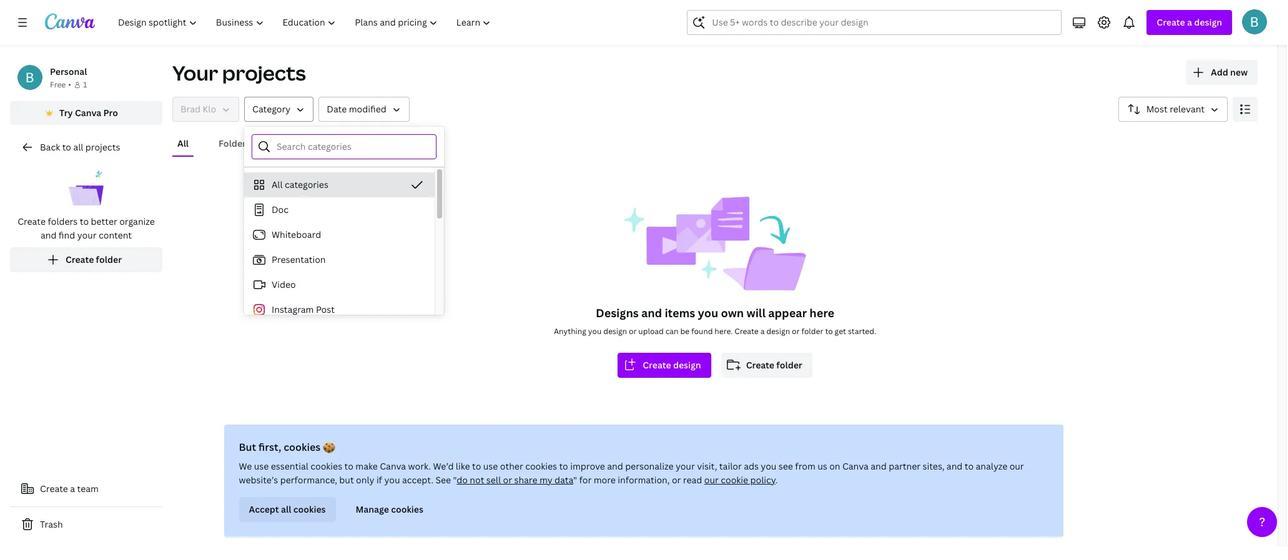 Task type: vqa. For each thing, say whether or not it's contained in the screenshot.
the GMT
no



Task type: describe. For each thing, give the bounding box(es) containing it.
folders
[[219, 137, 251, 149]]

but
[[340, 474, 354, 486]]

for
[[580, 474, 592, 486]]

klo
[[203, 103, 216, 115]]

from
[[796, 461, 816, 472]]

create inside create a design dropdown button
[[1158, 16, 1186, 28]]

a for team
[[70, 483, 75, 495]]

here.
[[715, 326, 733, 337]]

improve
[[571, 461, 605, 472]]

doc
[[272, 204, 289, 216]]

tailor
[[720, 461, 742, 472]]

whiteboard button
[[244, 222, 435, 247]]

see
[[436, 474, 451, 486]]

cookies down accept.
[[391, 504, 424, 516]]

performance,
[[280, 474, 337, 486]]

or left read
[[672, 474, 681, 486]]

or right the sell
[[503, 474, 512, 486]]

2 use from the left
[[484, 461, 498, 472]]

add new
[[1212, 66, 1249, 78]]

whiteboard option
[[244, 222, 435, 247]]

will
[[747, 306, 766, 321]]

see
[[779, 461, 794, 472]]

all inside back to all projects link
[[73, 141, 83, 153]]

only
[[356, 474, 375, 486]]

you up 'found'
[[698, 306, 719, 321]]

doc button
[[244, 197, 435, 222]]

free •
[[50, 79, 71, 90]]

anything
[[554, 326, 587, 337]]

instagram post button
[[244, 297, 435, 322]]

Category button
[[244, 97, 314, 122]]

try canva pro button
[[10, 101, 162, 125]]

you right if
[[385, 474, 400, 486]]

design inside create design button
[[674, 359, 702, 371]]

Search categories search field
[[277, 135, 429, 159]]

create inside create folders to better organize and find your content
[[18, 216, 46, 227]]

all for all
[[177, 137, 189, 149]]

but
[[239, 441, 256, 454]]

create folders to better organize and find your content
[[18, 216, 155, 241]]

design inside create a design dropdown button
[[1195, 16, 1223, 28]]

your projects
[[172, 59, 306, 86]]

better
[[91, 216, 117, 227]]

but first, cookies 🍪 dialog
[[224, 425, 1064, 537]]

started.
[[849, 326, 877, 337]]

visit,
[[697, 461, 718, 472]]

a inside designs and items you own will appear here anything you design or upload can be found here. create a design or folder to get started.
[[761, 326, 765, 337]]

manage
[[356, 504, 389, 516]]

more
[[594, 474, 616, 486]]

presentation option
[[244, 247, 435, 272]]

our cookie policy link
[[705, 474, 776, 486]]

cookies down performance,
[[294, 504, 326, 516]]

your inside create folders to better organize and find your content
[[77, 229, 97, 241]]

analyze
[[976, 461, 1008, 472]]

accept all cookies button
[[239, 497, 336, 522]]

1 horizontal spatial canva
[[380, 461, 406, 472]]

2 horizontal spatial canva
[[843, 461, 869, 472]]

share
[[515, 474, 538, 486]]

like
[[456, 461, 470, 472]]

to right like
[[472, 461, 481, 472]]

we'd
[[433, 461, 454, 472]]

or down appear
[[792, 326, 800, 337]]

add new button
[[1187, 60, 1259, 85]]

" inside we use essential cookies to make canva work. we'd like to use other cookies to improve and personalize your visit, tailor ads you see from us on canva and partner sites, and to analyze our website's performance, but only if you accept. see "
[[453, 474, 457, 486]]

category
[[253, 103, 291, 115]]

add
[[1212, 66, 1229, 78]]

1 vertical spatial our
[[705, 474, 719, 486]]

Date modified button
[[319, 97, 410, 122]]

you right anything
[[589, 326, 602, 337]]

post
[[316, 304, 335, 316]]

all categories option
[[244, 172, 435, 197]]

we use essential cookies to make canva work. we'd like to use other cookies to improve and personalize your visit, tailor ads you see from us on canva and partner sites, and to analyze our website's performance, but only if you accept. see "
[[239, 461, 1025, 486]]

video button
[[244, 272, 435, 297]]

videos button
[[399, 132, 438, 156]]

information,
[[618, 474, 670, 486]]

instagram post option
[[244, 297, 435, 322]]

new
[[1231, 66, 1249, 78]]

create design button
[[618, 353, 712, 378]]

personal
[[50, 66, 87, 77]]

presentation button
[[244, 247, 435, 272]]

get
[[835, 326, 847, 337]]

try
[[59, 107, 73, 119]]

most relevant
[[1147, 103, 1205, 115]]

accept
[[249, 504, 279, 516]]

your
[[172, 59, 218, 86]]

whiteboard
[[272, 229, 321, 241]]

design left upload
[[604, 326, 627, 337]]

create inside create design button
[[643, 359, 672, 371]]

0 vertical spatial folder
[[96, 254, 122, 266]]

1
[[83, 79, 87, 90]]

create inside designs and items you own will appear here anything you design or upload can be found here. create a design or folder to get started.
[[735, 326, 759, 337]]

categories
[[285, 179, 329, 191]]

free
[[50, 79, 66, 90]]

do not sell or share my data " for more information, or read our cookie policy .
[[457, 474, 778, 486]]

designs and items you own will appear here anything you design or upload can be found here. create a design or folder to get started.
[[554, 306, 877, 337]]

trash link
[[10, 512, 162, 537]]

own
[[721, 306, 744, 321]]

manage cookies
[[356, 504, 424, 516]]

not
[[470, 474, 485, 486]]

0 horizontal spatial projects
[[85, 141, 120, 153]]

instagram
[[272, 304, 314, 316]]

read
[[684, 474, 703, 486]]

upload
[[639, 326, 664, 337]]

create a design button
[[1148, 10, 1233, 35]]

•
[[68, 79, 71, 90]]

if
[[377, 474, 382, 486]]

back
[[40, 141, 60, 153]]

to left 'analyze'
[[965, 461, 974, 472]]

create a design
[[1158, 16, 1223, 28]]

1 horizontal spatial create folder button
[[722, 353, 813, 378]]



Task type: locate. For each thing, give the bounding box(es) containing it.
create inside the create a team button
[[40, 483, 68, 495]]

content
[[99, 229, 132, 241]]

presentation
[[272, 254, 326, 266]]

2 vertical spatial folder
[[777, 359, 803, 371]]

to inside designs and items you own will appear here anything you design or upload can be found here. create a design or folder to get started.
[[826, 326, 833, 337]]

1 horizontal spatial all
[[272, 179, 283, 191]]

1 horizontal spatial "
[[574, 474, 577, 486]]

website's
[[239, 474, 278, 486]]

" right see
[[453, 474, 457, 486]]

here
[[810, 306, 835, 321]]

our right 'analyze'
[[1010, 461, 1025, 472]]

use
[[254, 461, 269, 472], [484, 461, 498, 472]]

0 vertical spatial your
[[77, 229, 97, 241]]

team
[[77, 483, 99, 495]]

or
[[629, 326, 637, 337], [792, 326, 800, 337], [503, 474, 512, 486], [672, 474, 681, 486]]

0 horizontal spatial your
[[77, 229, 97, 241]]

a left the team
[[70, 483, 75, 495]]

organize
[[119, 216, 155, 227]]

modified
[[349, 103, 387, 115]]

all
[[73, 141, 83, 153], [281, 504, 291, 516]]

design left brad klo icon
[[1195, 16, 1223, 28]]

designs down category "button"
[[281, 137, 314, 149]]

1 vertical spatial a
[[761, 326, 765, 337]]

0 horizontal spatial canva
[[75, 107, 101, 119]]

1 horizontal spatial your
[[676, 461, 695, 472]]

canva up if
[[380, 461, 406, 472]]

create design
[[643, 359, 702, 371]]

all for all categories
[[272, 179, 283, 191]]

1 vertical spatial create folder button
[[722, 353, 813, 378]]

all inside accept all cookies button
[[281, 504, 291, 516]]

our down visit,
[[705, 474, 719, 486]]

folder inside designs and items you own will appear here anything you design or upload can be found here. create a design or folder to get started.
[[802, 326, 824, 337]]

to
[[62, 141, 71, 153], [80, 216, 89, 227], [826, 326, 833, 337], [345, 461, 354, 472], [472, 461, 481, 472], [560, 461, 569, 472], [965, 461, 974, 472]]

1 vertical spatial projects
[[85, 141, 120, 153]]

found
[[692, 326, 713, 337]]

Owner button
[[172, 97, 239, 122]]

designs up upload
[[596, 306, 639, 321]]

1 horizontal spatial projects
[[222, 59, 306, 86]]

and
[[41, 229, 56, 241], [642, 306, 663, 321], [608, 461, 623, 472], [871, 461, 887, 472], [947, 461, 963, 472]]

list box containing all categories
[[244, 172, 435, 547]]

to left 'better'
[[80, 216, 89, 227]]

your up read
[[676, 461, 695, 472]]

all inside option
[[272, 179, 283, 191]]

0 horizontal spatial designs
[[281, 137, 314, 149]]

None search field
[[688, 10, 1063, 35]]

videos
[[404, 137, 433, 149]]

relevant
[[1171, 103, 1205, 115]]

1 use from the left
[[254, 461, 269, 472]]

brad klo
[[181, 103, 216, 115]]

all categories button
[[244, 172, 435, 197]]

folder down here
[[802, 326, 824, 337]]

all categories
[[272, 179, 329, 191]]

0 horizontal spatial create folder button
[[10, 247, 162, 272]]

you up policy
[[761, 461, 777, 472]]

0 vertical spatial create folder
[[66, 254, 122, 266]]

designs inside button
[[281, 137, 314, 149]]

a up add new dropdown button
[[1188, 16, 1193, 28]]

back to all projects
[[40, 141, 120, 153]]

folders button
[[214, 132, 256, 156]]

cookies up my
[[526, 461, 557, 472]]

sites,
[[923, 461, 945, 472]]

and left partner
[[871, 461, 887, 472]]

2 vertical spatial a
[[70, 483, 75, 495]]

designs for designs and items you own will appear here anything you design or upload can be found here. create a design or folder to get started.
[[596, 306, 639, 321]]

1 horizontal spatial our
[[1010, 461, 1025, 472]]

0 vertical spatial designs
[[281, 137, 314, 149]]

and inside designs and items you own will appear here anything you design or upload can be found here. create a design or folder to get started.
[[642, 306, 663, 321]]

1 horizontal spatial use
[[484, 461, 498, 472]]

essential
[[271, 461, 309, 472]]

our inside we use essential cookies to make canva work. we'd like to use other cookies to improve and personalize your visit, tailor ads you see from us on canva and partner sites, and to analyze our website's performance, but only if you accept. see "
[[1010, 461, 1025, 472]]

we
[[239, 461, 252, 472]]

you
[[698, 306, 719, 321], [589, 326, 602, 337], [761, 461, 777, 472], [385, 474, 400, 486]]

0 vertical spatial our
[[1010, 461, 1025, 472]]

cookies up essential
[[284, 441, 321, 454]]

create folder down create folders to better organize and find your content
[[66, 254, 122, 266]]

create folder for left create folder button
[[66, 254, 122, 266]]

policy
[[751, 474, 776, 486]]

and inside create folders to better organize and find your content
[[41, 229, 56, 241]]

0 vertical spatial all
[[73, 141, 83, 153]]

Sort by button
[[1119, 97, 1229, 122]]

all button
[[172, 132, 194, 156]]

and up upload
[[642, 306, 663, 321]]

to inside create folders to better organize and find your content
[[80, 216, 89, 227]]

all right back
[[73, 141, 83, 153]]

all right accept
[[281, 504, 291, 516]]

Search search field
[[713, 11, 1038, 34]]

2 horizontal spatial a
[[1188, 16, 1193, 28]]

and up do not sell or share my data " for more information, or read our cookie policy .
[[608, 461, 623, 472]]

designs button
[[276, 132, 319, 156]]

1 vertical spatial all
[[281, 504, 291, 516]]

canva right try
[[75, 107, 101, 119]]

try canva pro
[[59, 107, 118, 119]]

designs inside designs and items you own will appear here anything you design or upload can be found here. create a design or folder to get started.
[[596, 306, 639, 321]]

folders
[[48, 216, 78, 227]]

and left find
[[41, 229, 56, 241]]

to up but
[[345, 461, 354, 472]]

0 vertical spatial create folder button
[[10, 247, 162, 272]]

1 horizontal spatial all
[[281, 504, 291, 516]]

1 vertical spatial all
[[272, 179, 283, 191]]

create folder button down find
[[10, 247, 162, 272]]

projects up category
[[222, 59, 306, 86]]

your right find
[[77, 229, 97, 241]]

design down be
[[674, 359, 702, 371]]

my
[[540, 474, 553, 486]]

to left get
[[826, 326, 833, 337]]

manage cookies button
[[346, 497, 434, 522]]

0 horizontal spatial create folder
[[66, 254, 122, 266]]

folder
[[96, 254, 122, 266], [802, 326, 824, 337], [777, 359, 803, 371]]

do
[[457, 474, 468, 486]]

brad klo image
[[1243, 9, 1268, 34]]

a down will
[[761, 326, 765, 337]]

ads
[[744, 461, 759, 472]]

be
[[681, 326, 690, 337]]

to right back
[[62, 141, 71, 153]]

accept.
[[402, 474, 434, 486]]

or left upload
[[629, 326, 637, 337]]

top level navigation element
[[110, 10, 502, 35]]

0 vertical spatial projects
[[222, 59, 306, 86]]

a inside create a design dropdown button
[[1188, 16, 1193, 28]]

appear
[[769, 306, 807, 321]]

0 horizontal spatial all
[[73, 141, 83, 153]]

2 " from the left
[[574, 474, 577, 486]]

personalize
[[626, 461, 674, 472]]

1 vertical spatial your
[[676, 461, 695, 472]]

all up the 'doc'
[[272, 179, 283, 191]]

create folder button down will
[[722, 353, 813, 378]]

most
[[1147, 103, 1168, 115]]

date
[[327, 103, 347, 115]]

1 vertical spatial create folder
[[747, 359, 803, 371]]

items
[[665, 306, 696, 321]]

images
[[344, 137, 374, 149]]

us
[[818, 461, 828, 472]]

canva right the on
[[843, 461, 869, 472]]

other
[[500, 461, 523, 472]]

do not sell or share my data link
[[457, 474, 574, 486]]

0 vertical spatial all
[[177, 137, 189, 149]]

0 horizontal spatial "
[[453, 474, 457, 486]]

make
[[356, 461, 378, 472]]

cookie
[[721, 474, 749, 486]]

list box
[[244, 172, 435, 547]]

create a team
[[40, 483, 99, 495]]

0 horizontal spatial use
[[254, 461, 269, 472]]

instagram post
[[272, 304, 335, 316]]

use up 'website's'
[[254, 461, 269, 472]]

0 vertical spatial a
[[1188, 16, 1193, 28]]

trash
[[40, 519, 63, 531]]

our
[[1010, 461, 1025, 472], [705, 474, 719, 486]]

work.
[[408, 461, 431, 472]]

1 " from the left
[[453, 474, 457, 486]]

and right sites, at the bottom of page
[[947, 461, 963, 472]]

first,
[[259, 441, 281, 454]]

0 horizontal spatial a
[[70, 483, 75, 495]]

brad
[[181, 103, 201, 115]]

cookies down 🍪
[[311, 461, 343, 472]]

designs for designs
[[281, 137, 314, 149]]

a for design
[[1188, 16, 1193, 28]]

.
[[776, 474, 778, 486]]

but first, cookies 🍪
[[239, 441, 336, 454]]

1 horizontal spatial create folder
[[747, 359, 803, 371]]

pro
[[103, 107, 118, 119]]

0 horizontal spatial our
[[705, 474, 719, 486]]

canva
[[75, 107, 101, 119], [380, 461, 406, 472], [843, 461, 869, 472]]

create folder down appear
[[747, 359, 803, 371]]

all down brad
[[177, 137, 189, 149]]

your inside we use essential cookies to make canva work. we'd like to use other cookies to improve and personalize your visit, tailor ads you see from us on canva and partner sites, and to analyze our website's performance, but only if you accept. see "
[[676, 461, 695, 472]]

folder down 'content'
[[96, 254, 122, 266]]

🍪
[[323, 441, 336, 454]]

a inside the create a team button
[[70, 483, 75, 495]]

design down appear
[[767, 326, 791, 337]]

1 horizontal spatial a
[[761, 326, 765, 337]]

data
[[555, 474, 574, 486]]

1 horizontal spatial designs
[[596, 306, 639, 321]]

accept all cookies
[[249, 504, 326, 516]]

" left for at the bottom
[[574, 474, 577, 486]]

1 vertical spatial designs
[[596, 306, 639, 321]]

canva inside button
[[75, 107, 101, 119]]

0 horizontal spatial all
[[177, 137, 189, 149]]

video option
[[244, 272, 435, 297]]

create folder for the right create folder button
[[747, 359, 803, 371]]

doc option
[[244, 197, 435, 222]]

projects
[[222, 59, 306, 86], [85, 141, 120, 153]]

use up the sell
[[484, 461, 498, 472]]

projects down pro
[[85, 141, 120, 153]]

1 vertical spatial folder
[[802, 326, 824, 337]]

to up data
[[560, 461, 569, 472]]

on
[[830, 461, 841, 472]]

images button
[[339, 132, 379, 156]]

folder down appear
[[777, 359, 803, 371]]



